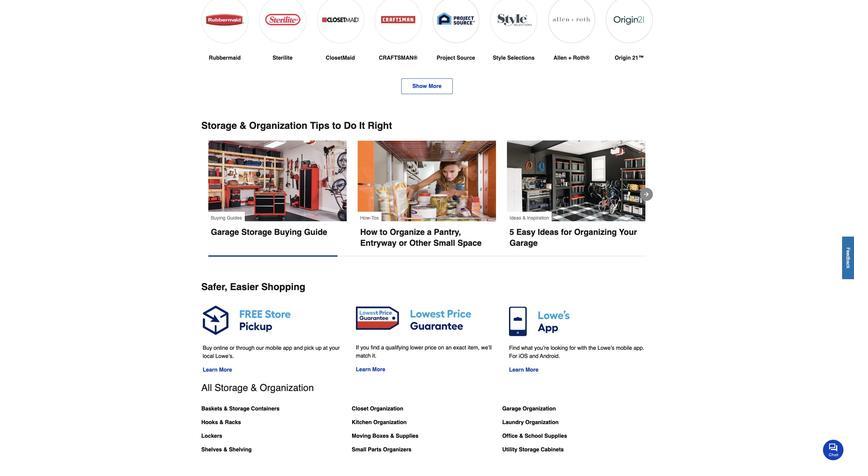 Task type: vqa. For each thing, say whether or not it's contained in the screenshot.
Sterilite logo.
yes



Task type: describe. For each thing, give the bounding box(es) containing it.
buy online or through our mobile app and pick up at your local lowe's.
[[203, 345, 340, 359]]

your
[[619, 227, 637, 237]]

baskets & storage containers
[[201, 406, 280, 412]]

more inside button
[[429, 83, 442, 89]]

an
[[446, 345, 452, 351]]

pantry,
[[434, 227, 461, 237]]

we'll
[[481, 345, 492, 351]]

selections
[[508, 55, 535, 61]]

pick
[[304, 345, 314, 351]]

local
[[203, 353, 214, 359]]

1 e from the top
[[846, 250, 851, 253]]

origin 21™ link
[[606, 0, 653, 78]]

kitchen organization
[[352, 419, 407, 426]]

app
[[283, 345, 292, 351]]

organizers
[[383, 447, 412, 453]]

office
[[502, 433, 518, 439]]

school
[[525, 433, 543, 439]]

craftsman logo. image
[[375, 0, 422, 43]]

project source link
[[433, 0, 480, 78]]

or inside the buy online or through our mobile app and pick up at your local lowe's.
[[230, 345, 235, 351]]

ideas inside 5 easy ideas for organizing your garage
[[538, 227, 559, 237]]

utility storage cabinets
[[502, 447, 564, 453]]

0 horizontal spatial ideas
[[510, 215, 521, 221]]

app.
[[634, 345, 644, 351]]

garage organization
[[502, 406, 556, 412]]

small inside small parts organizers link
[[352, 447, 366, 453]]

free store pickup. image
[[203, 303, 345, 337]]

for inside 5 easy ideas for organizing your garage
[[561, 227, 572, 237]]

guide
[[304, 227, 327, 237]]

right
[[368, 120, 392, 131]]

find
[[509, 345, 520, 351]]

learn more for match
[[356, 367, 385, 373]]

a woman pulling ingredients from a pantry. image
[[358, 140, 496, 221]]

hooks & racks
[[201, 419, 241, 426]]

kitchen organization link
[[352, 418, 407, 431]]

organization for closet
[[370, 406, 403, 412]]

garage for storage
[[211, 227, 239, 237]]

sterilite link
[[259, 0, 306, 78]]

closetmaid
[[326, 55, 355, 61]]

supplies for office & school supplies
[[545, 433, 567, 439]]

mobile inside the buy online or through our mobile app and pick up at your local lowe's.
[[266, 345, 282, 351]]

f e e d b a c k
[[846, 247, 851, 268]]

project source logo. image
[[433, 0, 480, 43]]

closet
[[352, 406, 369, 412]]

parts
[[368, 447, 382, 453]]

if
[[356, 345, 359, 351]]

garage organization link
[[502, 404, 556, 418]]

d
[[846, 256, 851, 258]]

baskets
[[201, 406, 222, 412]]

closetmaid link
[[317, 0, 364, 78]]

android.
[[540, 353, 560, 359]]

a for how to organize a pantry, entryway or other small space
[[427, 227, 432, 237]]

& for office & school supplies
[[519, 433, 523, 439]]

sterilite
[[273, 55, 293, 61]]

organization for laundry
[[525, 419, 559, 426]]

your
[[329, 345, 340, 351]]

with
[[577, 345, 587, 351]]

containers
[[251, 406, 280, 412]]

on
[[438, 345, 444, 351]]

garage storage buying guide
[[211, 227, 327, 237]]

kitchen
[[352, 419, 372, 426]]

sterilite logo. image
[[259, 0, 306, 43]]

how
[[360, 227, 378, 237]]

origin 21™
[[615, 55, 644, 61]]

supplies for moving boxes & supplies
[[396, 433, 419, 439]]

lowe's
[[598, 345, 615, 351]]

shelves
[[201, 447, 222, 453]]

hooks
[[201, 419, 218, 426]]

& for ideas & inspiration
[[523, 215, 526, 221]]

utility storage cabinets link
[[502, 445, 564, 459]]

guides
[[227, 215, 242, 221]]

lowe's app. image
[[509, 303, 652, 337]]

learn more link for match
[[356, 367, 385, 373]]

allen + roth®
[[554, 55, 590, 61]]

craftsman®
[[379, 55, 418, 61]]

safer, easier shopping
[[201, 281, 305, 292]]

what
[[521, 345, 533, 351]]

and inside the buy online or through our mobile app and pick up at your local lowe's.
[[294, 345, 303, 351]]

tos
[[371, 215, 379, 221]]

through
[[236, 345, 255, 351]]

+
[[569, 55, 572, 61]]

closet organization link
[[352, 404, 403, 418]]

match
[[356, 353, 371, 359]]

2 e from the top
[[846, 253, 851, 256]]

moving
[[352, 433, 371, 439]]

a inside button
[[846, 261, 851, 264]]

for inside find what you're looking for with the lowe's mobile app. for ios and android.
[[570, 345, 576, 351]]

rubbermaid link
[[201, 0, 248, 78]]

& for baskets & storage containers
[[224, 406, 228, 412]]

buying guides
[[211, 215, 242, 221]]

our
[[256, 345, 264, 351]]

utility
[[502, 447, 518, 453]]

shopping
[[261, 281, 305, 292]]

closetmaid logo. image
[[317, 0, 364, 43]]

and inside find what you're looking for with the lowe's mobile app. for ios and android.
[[530, 353, 539, 359]]

rubbermaid
[[209, 55, 241, 61]]

a black and white organizaed garage with a workstation, shelves with storage bins, bikes and more. image
[[507, 140, 645, 221]]

allen and roth logo. image
[[548, 0, 595, 43]]



Task type: locate. For each thing, give the bounding box(es) containing it.
0 horizontal spatial small
[[352, 447, 366, 453]]

& inside baskets & storage containers 'link'
[[224, 406, 228, 412]]

21™
[[633, 55, 644, 61]]

0 vertical spatial small
[[434, 238, 455, 248]]

lockers link
[[201, 431, 222, 445]]

more for for
[[526, 367, 539, 373]]

project source
[[437, 55, 475, 61]]

b
[[846, 258, 851, 261]]

0 vertical spatial or
[[399, 238, 407, 248]]

small down 'pantry,'
[[434, 238, 455, 248]]

e up d
[[846, 250, 851, 253]]

organization inside 'link'
[[373, 419, 407, 426]]

how-
[[360, 215, 371, 221]]

learn for buy online or through our mobile app and pick up at your local lowe's.
[[203, 367, 218, 373]]

other
[[409, 238, 431, 248]]

small parts organizers link
[[352, 445, 412, 459]]

buying left guides
[[211, 215, 226, 221]]

storage for all
[[215, 382, 248, 393]]

1 horizontal spatial learn more
[[356, 367, 385, 373]]

0 vertical spatial ideas
[[510, 215, 521, 221]]

buy
[[203, 345, 212, 351]]

qualifying
[[386, 345, 409, 351]]

scrollbar
[[208, 255, 337, 257]]

storage inside 'link'
[[229, 406, 250, 412]]

organization inside "link"
[[525, 419, 559, 426]]

price
[[425, 345, 437, 351]]

organization for kitchen
[[373, 419, 407, 426]]

& inside shelves & shelving link
[[224, 447, 227, 453]]

to inside how to organize a pantry, entryway or other small space
[[380, 227, 388, 237]]

lower
[[410, 345, 423, 351]]

lowe's.
[[215, 353, 234, 359]]

2 supplies from the left
[[545, 433, 567, 439]]

1 horizontal spatial buying
[[274, 227, 302, 237]]

organize
[[390, 227, 425, 237]]

0 horizontal spatial learn
[[203, 367, 218, 373]]

5 easy ideas for organizing your garage
[[510, 227, 639, 248]]

a up k
[[846, 261, 851, 264]]

learn more link for and
[[509, 367, 539, 373]]

shelves & shelving
[[201, 447, 252, 453]]

moving boxes & supplies
[[352, 433, 419, 439]]

mobile right our
[[266, 345, 282, 351]]

at
[[323, 345, 328, 351]]

more down it.
[[372, 367, 385, 373]]

laundry organization link
[[502, 418, 559, 431]]

0 horizontal spatial supplies
[[396, 433, 419, 439]]

to up entryway
[[380, 227, 388, 237]]

1 vertical spatial to
[[380, 227, 388, 237]]

ideas & inspiration
[[510, 215, 549, 221]]

garage
[[211, 227, 239, 237], [510, 238, 538, 248], [502, 406, 521, 412]]

origin 21 logo. image
[[606, 0, 653, 43]]

5
[[510, 227, 514, 237]]

learn for if you find a qualifying lower price on an exact item, we'll match it.
[[356, 367, 371, 373]]

source
[[457, 55, 475, 61]]

2 horizontal spatial a
[[846, 261, 851, 264]]

0 vertical spatial buying
[[211, 215, 226, 221]]

more for at
[[219, 367, 232, 373]]

& for shelves & shelving
[[224, 447, 227, 453]]

0 horizontal spatial mobile
[[266, 345, 282, 351]]

mobile inside find what you're looking for with the lowe's mobile app. for ios and android.
[[616, 345, 632, 351]]

and right app
[[294, 345, 303, 351]]

3 learn more link from the left
[[509, 367, 539, 373]]

more right show
[[429, 83, 442, 89]]

learn more down lowe's.
[[203, 367, 232, 373]]

supplies up the cabinets
[[545, 433, 567, 439]]

learn for find what you're looking for with the lowe's mobile app. for ios and android.
[[509, 367, 524, 373]]

more down ios
[[526, 367, 539, 373]]

0 horizontal spatial learn more
[[203, 367, 232, 373]]

to
[[332, 120, 341, 131], [380, 227, 388, 237]]

2 horizontal spatial learn
[[509, 367, 524, 373]]

how-tos
[[360, 215, 379, 221]]

learn down match
[[356, 367, 371, 373]]

0 vertical spatial garage
[[211, 227, 239, 237]]

1 supplies from the left
[[396, 433, 419, 439]]

entryway
[[360, 238, 397, 248]]

0 vertical spatial to
[[332, 120, 341, 131]]

2 mobile from the left
[[616, 345, 632, 351]]

1 vertical spatial small
[[352, 447, 366, 453]]

ideas up 5
[[510, 215, 521, 221]]

1 horizontal spatial mobile
[[616, 345, 632, 351]]

learn more down it.
[[356, 367, 385, 373]]

organization for garage
[[523, 406, 556, 412]]

and right ios
[[530, 353, 539, 359]]

learn down "local"
[[203, 367, 218, 373]]

show
[[413, 83, 427, 89]]

2 vertical spatial garage
[[502, 406, 521, 412]]

rubbermaid logo. image
[[201, 0, 248, 43]]

c
[[846, 264, 851, 266]]

learn
[[356, 367, 371, 373], [203, 367, 218, 373], [509, 367, 524, 373]]

allen
[[554, 55, 567, 61]]

learn more down ios
[[509, 367, 539, 373]]

more down lowe's.
[[219, 367, 232, 373]]

2 learn more from the left
[[203, 367, 232, 373]]

1 learn from the left
[[356, 367, 371, 373]]

0 horizontal spatial learn more link
[[203, 367, 232, 373]]

mobile
[[266, 345, 282, 351], [616, 345, 632, 351]]

e up b
[[846, 253, 851, 256]]

a
[[427, 227, 432, 237], [846, 261, 851, 264], [381, 345, 384, 351]]

0 horizontal spatial buying
[[211, 215, 226, 221]]

1 horizontal spatial ideas
[[538, 227, 559, 237]]

do
[[344, 120, 357, 131]]

1 horizontal spatial supplies
[[545, 433, 567, 439]]

0 vertical spatial a
[[427, 227, 432, 237]]

to left do
[[332, 120, 341, 131]]

learn more link down lowe's.
[[203, 367, 232, 373]]

2 vertical spatial a
[[381, 345, 384, 351]]

laundry organization
[[502, 419, 559, 426]]

& for hooks & racks
[[220, 419, 224, 426]]

online
[[214, 345, 228, 351]]

office & school supplies link
[[502, 431, 567, 445]]

hooks & racks link
[[201, 418, 241, 431]]

lowest price guarantee. image
[[356, 303, 498, 337]]

closet organization
[[352, 406, 403, 412]]

1 vertical spatial garage
[[510, 238, 538, 248]]

1 horizontal spatial small
[[434, 238, 455, 248]]

storage for utility
[[519, 447, 539, 453]]

1 learn more link from the left
[[356, 367, 385, 373]]

small down the moving
[[352, 447, 366, 453]]

learn more link down it.
[[356, 367, 385, 373]]

organizing
[[574, 227, 617, 237]]

2 learn from the left
[[203, 367, 218, 373]]

item,
[[468, 345, 480, 351]]

learn more for local
[[203, 367, 232, 373]]

style selections
[[493, 55, 535, 61]]

craftsman® link
[[375, 0, 422, 78]]

0 horizontal spatial and
[[294, 345, 303, 351]]

chat invite button image
[[823, 439, 844, 460]]

easier
[[230, 281, 259, 292]]

1 learn more from the left
[[356, 367, 385, 373]]

a inside how to organize a pantry, entryway or other small space
[[427, 227, 432, 237]]

1 horizontal spatial learn more link
[[356, 367, 385, 373]]

0 horizontal spatial to
[[332, 120, 341, 131]]

garage up laundry
[[502, 406, 521, 412]]

2 learn more link from the left
[[203, 367, 232, 373]]

garage inside 5 easy ideas for organizing your garage
[[510, 238, 538, 248]]

project
[[437, 55, 455, 61]]

a for if you find a qualifying lower price on an exact item, we'll match it.
[[381, 345, 384, 351]]

the
[[589, 345, 596, 351]]

racks
[[225, 419, 241, 426]]

allen + roth® link
[[548, 0, 595, 78]]

k
[[846, 266, 851, 268]]

1 vertical spatial a
[[846, 261, 851, 264]]

more
[[429, 83, 442, 89], [372, 367, 385, 373], [219, 367, 232, 373], [526, 367, 539, 373]]

1 horizontal spatial to
[[380, 227, 388, 237]]

storage for garage
[[241, 227, 272, 237]]

a right find
[[381, 345, 384, 351]]

all
[[201, 382, 212, 393]]

garage down buying guides
[[211, 227, 239, 237]]

you're
[[534, 345, 549, 351]]

e
[[846, 250, 851, 253], [846, 253, 851, 256]]

& for storage & organization tips to do it right
[[240, 120, 246, 131]]

find
[[371, 345, 380, 351]]

a well-organized garage workspace with pegboard hooks and craftsman cabinets. image
[[208, 140, 347, 221]]

or up lowe's.
[[230, 345, 235, 351]]

1 horizontal spatial learn
[[356, 367, 371, 373]]

boxes
[[373, 433, 389, 439]]

1 mobile from the left
[[266, 345, 282, 351]]

more for item,
[[372, 367, 385, 373]]

& inside office & school supplies link
[[519, 433, 523, 439]]

0 vertical spatial for
[[561, 227, 572, 237]]

office & school supplies
[[502, 433, 567, 439]]

1 horizontal spatial or
[[399, 238, 407, 248]]

shelving
[[229, 447, 252, 453]]

1 vertical spatial and
[[530, 353, 539, 359]]

learn more for and
[[509, 367, 539, 373]]

a inside if you find a qualifying lower price on an exact item, we'll match it.
[[381, 345, 384, 351]]

0 horizontal spatial or
[[230, 345, 235, 351]]

looking
[[551, 345, 568, 351]]

up
[[316, 345, 322, 351]]

learn more link
[[356, 367, 385, 373], [203, 367, 232, 373], [509, 367, 539, 373]]

style selections link
[[490, 0, 537, 78]]

ios
[[519, 353, 528, 359]]

& inside moving boxes & supplies link
[[390, 433, 394, 439]]

0 horizontal spatial a
[[381, 345, 384, 351]]

learn more link for local
[[203, 367, 232, 373]]

lockers
[[201, 433, 222, 439]]

1 vertical spatial or
[[230, 345, 235, 351]]

how to organize a pantry, entryway or other small space
[[360, 227, 482, 248]]

1 horizontal spatial and
[[530, 353, 539, 359]]

learn more link down ios
[[509, 367, 539, 373]]

tips
[[310, 120, 330, 131]]

1 horizontal spatial a
[[427, 227, 432, 237]]

garage for organization
[[502, 406, 521, 412]]

or inside how to organize a pantry, entryway or other small space
[[399, 238, 407, 248]]

1 vertical spatial buying
[[274, 227, 302, 237]]

garage down 'easy'
[[510, 238, 538, 248]]

for
[[561, 227, 572, 237], [570, 345, 576, 351]]

all storage & organization
[[201, 382, 314, 393]]

& inside 'hooks & racks' link
[[220, 419, 224, 426]]

1 vertical spatial for
[[570, 345, 576, 351]]

for left the organizing
[[561, 227, 572, 237]]

for left with
[[570, 345, 576, 351]]

mobile left app.
[[616, 345, 632, 351]]

supplies up organizers
[[396, 433, 419, 439]]

small inside how to organize a pantry, entryway or other small space
[[434, 238, 455, 248]]

0 vertical spatial and
[[294, 345, 303, 351]]

laundry
[[502, 419, 524, 426]]

3 learn more from the left
[[509, 367, 539, 373]]

buying left guide
[[274, 227, 302, 237]]

or down organize
[[399, 238, 407, 248]]

a up the "other"
[[427, 227, 432, 237]]

3 learn from the left
[[509, 367, 524, 373]]

ideas down inspiration
[[538, 227, 559, 237]]

learn down the for
[[509, 367, 524, 373]]

arrow right image
[[643, 191, 650, 198]]

it.
[[372, 353, 377, 359]]

origin
[[615, 55, 631, 61]]

2 horizontal spatial learn more link
[[509, 367, 539, 373]]

1 vertical spatial ideas
[[538, 227, 559, 237]]

baskets & storage containers link
[[201, 404, 280, 418]]

if you find a qualifying lower price on an exact item, we'll match it.
[[356, 345, 492, 359]]

f
[[846, 247, 851, 250]]

space
[[458, 238, 482, 248]]

style selections logo. image
[[490, 0, 537, 43]]

show more
[[413, 83, 442, 89]]

2 horizontal spatial learn more
[[509, 367, 539, 373]]



